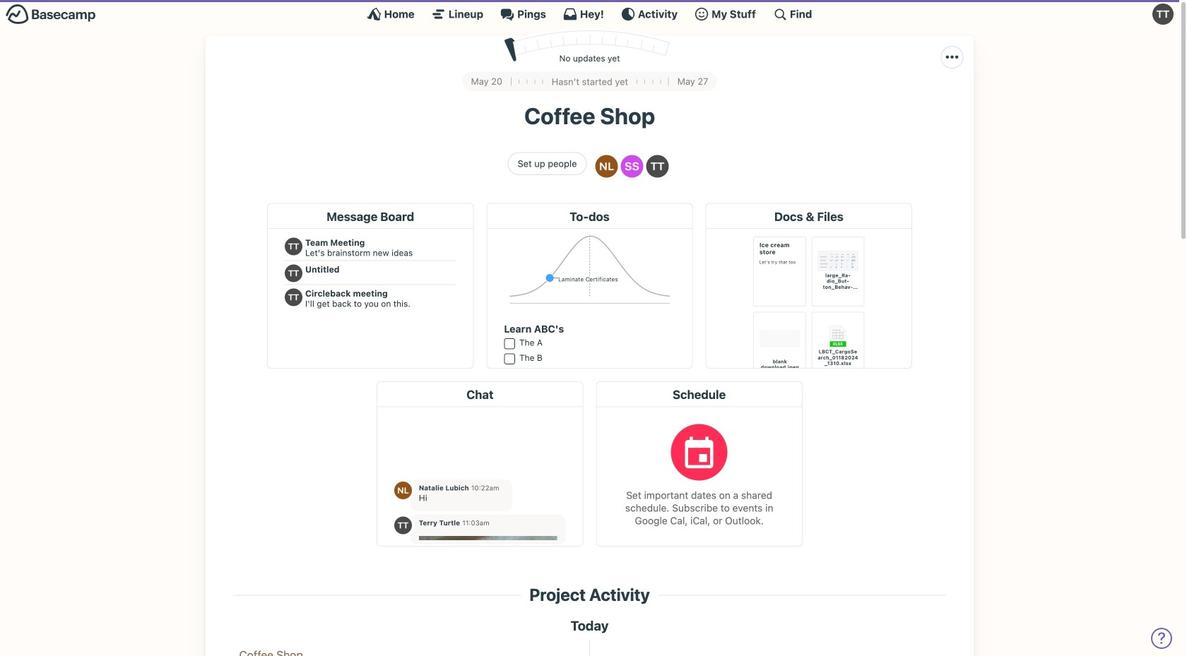 Task type: describe. For each thing, give the bounding box(es) containing it.
terry turtle image inside people on this project element
[[647, 155, 669, 178]]

terry turtle image inside main element
[[1153, 4, 1174, 25]]

natalie lubich image
[[596, 155, 618, 178]]

keyboard shortcut: ⌘ + / image
[[773, 7, 787, 21]]

switch accounts image
[[6, 4, 96, 25]]



Task type: vqa. For each thing, say whether or not it's contained in the screenshot.
Mar 12 element
no



Task type: locate. For each thing, give the bounding box(es) containing it.
1 vertical spatial terry turtle image
[[647, 155, 669, 178]]

people on this project element
[[593, 152, 672, 189]]

sarah silvers image
[[621, 155, 644, 178]]

0 vertical spatial terry turtle image
[[1153, 4, 1174, 25]]

1 horizontal spatial terry turtle image
[[1153, 4, 1174, 25]]

main element
[[0, 0, 1180, 28]]

0 horizontal spatial terry turtle image
[[647, 155, 669, 178]]

terry turtle image
[[1153, 4, 1174, 25], [647, 155, 669, 178]]



